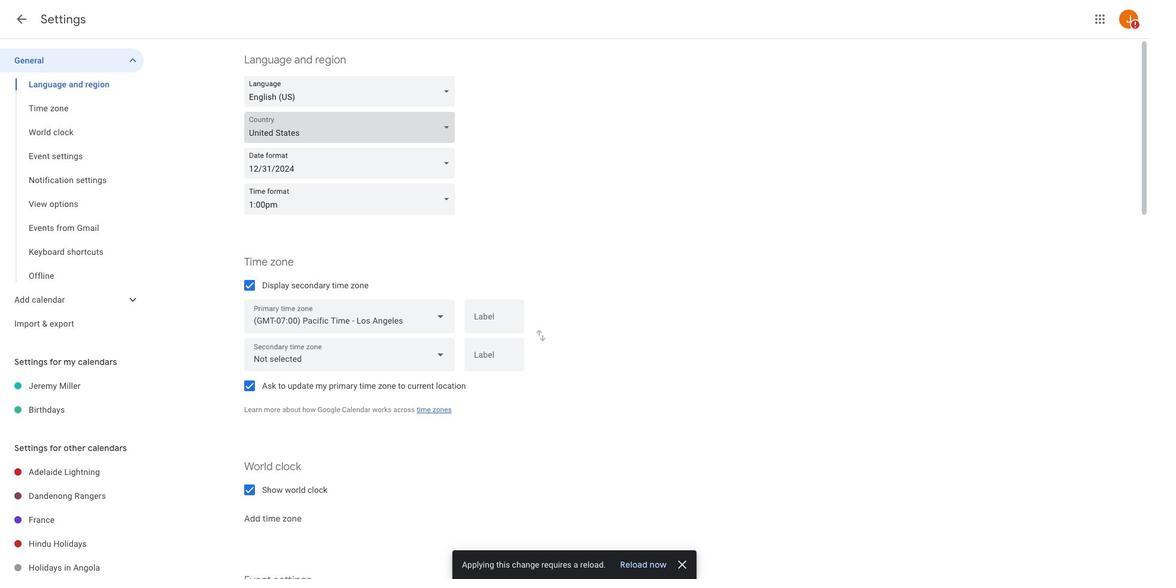 Task type: locate. For each thing, give the bounding box(es) containing it.
None field
[[244, 76, 460, 107], [244, 112, 460, 143], [244, 148, 460, 179], [244, 184, 460, 215], [244, 300, 455, 333], [244, 338, 455, 372], [244, 76, 460, 107], [244, 112, 460, 143], [244, 148, 460, 179], [244, 184, 460, 215], [244, 300, 455, 333], [244, 338, 455, 372]]

birthdays tree item
[[0, 398, 144, 422]]

1 vertical spatial tree
[[0, 374, 144, 422]]

holidays in angola tree item
[[0, 556, 144, 579]]

2 vertical spatial tree
[[0, 460, 144, 579]]

0 vertical spatial tree
[[0, 48, 144, 336]]

tree
[[0, 48, 144, 336], [0, 374, 144, 422], [0, 460, 144, 579]]

3 tree from the top
[[0, 460, 144, 579]]

dandenong rangers tree item
[[0, 484, 144, 508]]

Label for secondary time zone. text field
[[474, 351, 515, 368]]

group
[[0, 72, 144, 288]]

heading
[[41, 12, 86, 27]]



Task type: vqa. For each thing, say whether or not it's contained in the screenshot.
the Passover (Day 4)
no



Task type: describe. For each thing, give the bounding box(es) containing it.
1 tree from the top
[[0, 48, 144, 336]]

adelaide lightning tree item
[[0, 460, 144, 484]]

Label for primary time zone. text field
[[474, 312, 515, 329]]

go back image
[[14, 12, 29, 26]]

france tree item
[[0, 508, 144, 532]]

general tree item
[[0, 48, 144, 72]]

jeremy miller tree item
[[0, 374, 144, 398]]

2 tree from the top
[[0, 374, 144, 422]]

hindu holidays tree item
[[0, 532, 144, 556]]



